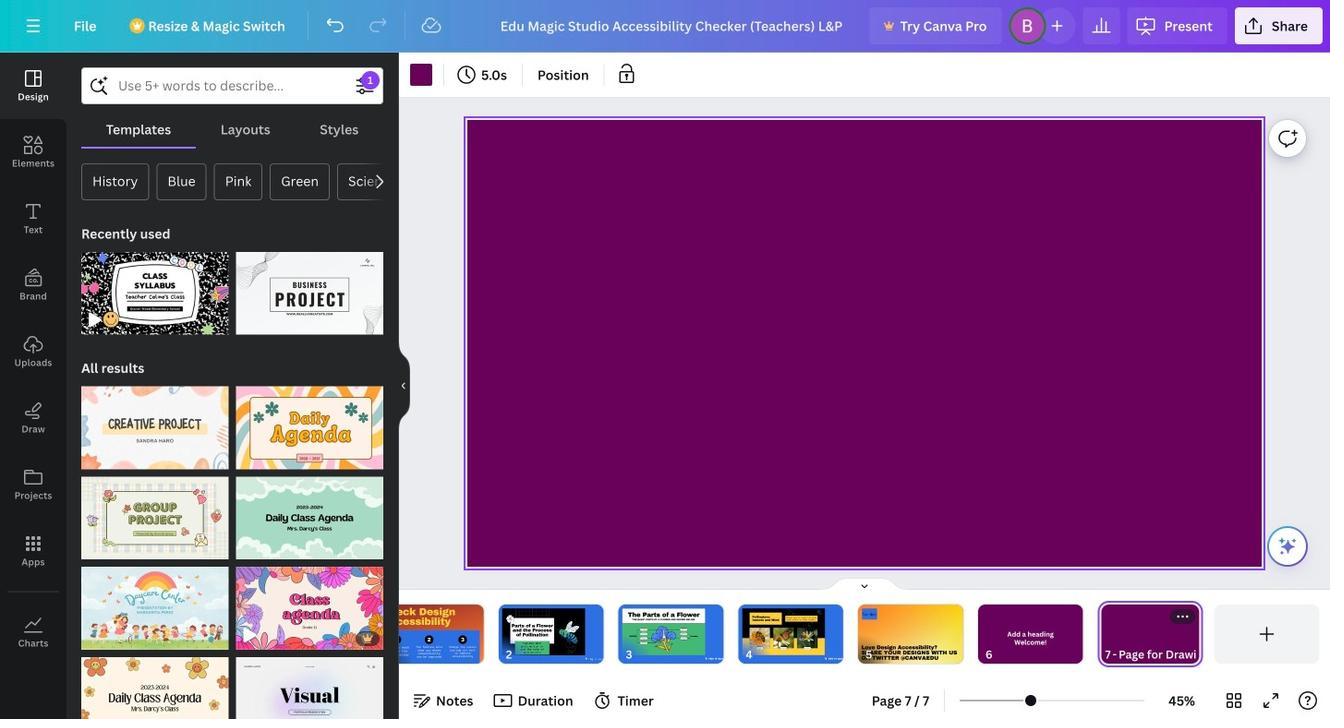 Task type: vqa. For each thing, say whether or not it's contained in the screenshot.
search box
no



Task type: describe. For each thing, give the bounding box(es) containing it.
side panel tab list
[[0, 53, 67, 666]]

multicolor clouds daily class agenda template group
[[236, 477, 384, 560]]

colorful scrapbook nostalgia class syllabus blank education presentation group
[[81, 241, 229, 335]]

colorful watercolor creative project presentation group
[[81, 387, 229, 470]]

Page title text field
[[1119, 646, 1196, 664]]

page 7 image
[[1098, 605, 1204, 664]]

hide pages image
[[821, 578, 909, 592]]

grey minimalist business project presentation group
[[236, 241, 384, 335]]

hide image
[[398, 342, 410, 431]]

Design title text field
[[486, 7, 863, 44]]

green colorful cute aesthetic group project presentation group
[[81, 477, 229, 560]]

main menu bar
[[0, 0, 1331, 53]]



Task type: locate. For each thing, give the bounding box(es) containing it.
blue green colorful daycare center presentation group
[[81, 568, 229, 650]]

colorful floral illustrative class agenda presentation group
[[236, 568, 384, 650]]

#69005a image
[[410, 64, 432, 86], [410, 64, 432, 86]]

Zoom button
[[1152, 687, 1212, 716]]

Use 5+ words to describe... search field
[[118, 68, 347, 104]]

orange groovy retro daily agenda presentation group
[[236, 387, 384, 470]]

canva assistant image
[[1277, 536, 1299, 558]]



